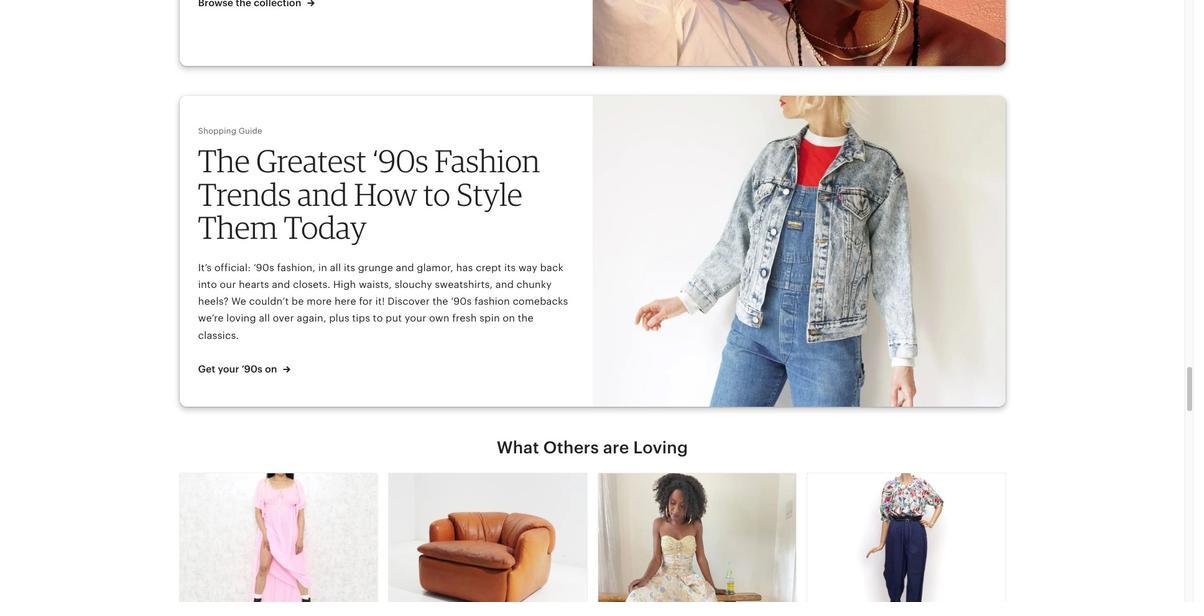 Task type: locate. For each thing, give the bounding box(es) containing it.
1 horizontal spatial on
[[503, 313, 515, 324]]

your
[[405, 313, 427, 324], [218, 363, 239, 375]]

has
[[456, 262, 473, 274]]

couldn't
[[249, 296, 289, 308]]

0 horizontal spatial your
[[218, 363, 239, 375]]

crept
[[476, 262, 502, 274]]

it!
[[376, 296, 385, 308]]

official:
[[215, 262, 251, 274]]

'90s for fashion,
[[254, 262, 274, 274]]

high
[[333, 279, 356, 291]]

your down discover
[[405, 313, 427, 324]]

your inside it's official: '90s fashion, in all its grunge and glamor, has crept its way back into our hearts and closets. high waists, slouchy sweatshirts, and chunky heels? we couldn't be more here for it! discover the '90s fashion comebacks we're loving all over again, plus tips to put your own fresh spin on the classics.
[[405, 313, 427, 324]]

1 horizontal spatial its
[[505, 262, 516, 274]]

fresh
[[452, 313, 477, 324]]

closets.
[[293, 279, 331, 291]]

your right the get
[[218, 363, 239, 375]]

shopping guide
[[198, 126, 262, 136]]

all
[[330, 262, 341, 274], [259, 313, 270, 324]]

its up high
[[344, 262, 356, 274]]

1 vertical spatial on
[[265, 363, 277, 375]]

way
[[519, 262, 538, 274]]

the
[[433, 296, 449, 308], [518, 313, 534, 324]]

shopping
[[198, 126, 236, 136]]

0 horizontal spatial all
[[259, 313, 270, 324]]

in
[[318, 262, 327, 274]]

0 vertical spatial to
[[423, 175, 450, 213]]

on down over
[[265, 363, 277, 375]]

fashion
[[435, 142, 540, 180]]

are
[[603, 438, 630, 457]]

fashion
[[475, 296, 510, 308]]

loving
[[227, 313, 256, 324]]

0 vertical spatial the
[[433, 296, 449, 308]]

1 vertical spatial all
[[259, 313, 270, 324]]

to right how
[[423, 175, 450, 213]]

0 vertical spatial your
[[405, 313, 427, 324]]

hearts
[[239, 279, 269, 291]]

it's official: '90s fashion, in all its grunge and glamor, has crept its way back into our hearts and closets. high waists, slouchy sweatshirts, and chunky heels? we couldn't be more here for it! discover the '90s fashion comebacks we're loving all over again, plus tips to put your own fresh spin on the classics.
[[198, 262, 568, 341]]

the up the own
[[433, 296, 449, 308]]

all right in on the top of the page
[[330, 262, 341, 274]]

back
[[540, 262, 564, 274]]

glamor,
[[417, 262, 454, 274]]

its
[[344, 262, 356, 274], [505, 262, 516, 274]]

on
[[503, 313, 515, 324], [265, 363, 277, 375]]

1 horizontal spatial the
[[518, 313, 534, 324]]

to
[[423, 175, 450, 213], [373, 313, 383, 324]]

on right spin
[[503, 313, 515, 324]]

0 horizontal spatial on
[[265, 363, 277, 375]]

guide
[[239, 126, 262, 136]]

vintage 80's eugene alexander gown image
[[598, 473, 796, 602]]

greatest
[[256, 142, 367, 180]]

chunky
[[517, 279, 552, 291]]

its left "way"
[[505, 262, 516, 274]]

get your '90s on
[[198, 363, 280, 375]]

what
[[497, 438, 539, 457]]

1 vertical spatial to
[[373, 313, 383, 324]]

2 its from the left
[[505, 262, 516, 274]]

0 horizontal spatial its
[[344, 262, 356, 274]]

1 horizontal spatial your
[[405, 313, 427, 324]]

0 horizontal spatial to
[[373, 313, 383, 324]]

style
[[457, 175, 523, 213]]

spin
[[480, 313, 500, 324]]

1 horizontal spatial all
[[330, 262, 341, 274]]

confidential leather chair by alberto rosselli, 1970s image
[[389, 473, 587, 602]]

into
[[198, 279, 217, 291]]

more
[[307, 296, 332, 308]]

1 horizontal spatial to
[[423, 175, 450, 213]]

the down comebacks
[[518, 313, 534, 324]]

0 vertical spatial on
[[503, 313, 515, 324]]

all down couldn't
[[259, 313, 270, 324]]

to left put
[[373, 313, 383, 324]]

the
[[198, 142, 250, 180]]

and
[[297, 175, 348, 213], [396, 262, 414, 274], [272, 279, 290, 291], [496, 279, 514, 291]]

on inside it's official: '90s fashion, in all its grunge and glamor, has crept its way back into our hearts and closets. high waists, slouchy sweatshirts, and chunky heels? we couldn't be more here for it! discover the '90s fashion comebacks we're loving all over again, plus tips to put your own fresh spin on the classics.
[[503, 313, 515, 324]]

'90s for fashion
[[373, 142, 429, 180]]

'90s
[[373, 142, 429, 180], [254, 262, 274, 274], [451, 296, 472, 308], [242, 363, 263, 375]]

'90s inside the greatest '90s fashion trends and how to style them today
[[373, 142, 429, 180]]



Task type: describe. For each thing, give the bounding box(es) containing it.
to inside it's official: '90s fashion, in all its grunge and glamor, has crept its way back into our hearts and closets. high waists, slouchy sweatshirts, and chunky heels? we couldn't be more here for it! discover the '90s fashion comebacks we're loving all over again, plus tips to put your own fresh spin on the classics.
[[373, 313, 383, 324]]

over
[[273, 313, 294, 324]]

be
[[292, 296, 304, 308]]

0 horizontal spatial the
[[433, 296, 449, 308]]

1 vertical spatial your
[[218, 363, 239, 375]]

1 vertical spatial the
[[518, 313, 534, 324]]

tips
[[352, 313, 370, 324]]

comebacks
[[513, 296, 568, 308]]

we're
[[198, 313, 224, 324]]

our
[[220, 279, 236, 291]]

discover
[[388, 296, 430, 308]]

get
[[198, 363, 215, 375]]

the greatest '90s fashion trends and how to style them today
[[198, 142, 540, 247]]

own
[[429, 313, 450, 324]]

slouchy
[[395, 279, 432, 291]]

vintage 90's navy blue baggy legs trousers image
[[808, 473, 1006, 602]]

we
[[232, 296, 246, 308]]

waists,
[[359, 279, 392, 291]]

here
[[335, 296, 356, 308]]

1 its from the left
[[344, 262, 356, 274]]

them
[[198, 209, 278, 247]]

get your '90s on link
[[198, 363, 291, 377]]

0 vertical spatial all
[[330, 262, 341, 274]]

and inside the greatest '90s fashion trends and how to style them today
[[297, 175, 348, 213]]

fashion,
[[277, 262, 316, 274]]

vintage pink peignoir set, 1960s robe and nightgown set, romantic  nylon two-piece lingerie set, size small image
[[180, 473, 378, 602]]

plus
[[329, 313, 350, 324]]

to inside the greatest '90s fashion trends and how to style them today
[[423, 175, 450, 213]]

sweatshirts,
[[435, 279, 493, 291]]

'90s for on
[[242, 363, 263, 375]]

loving
[[634, 438, 688, 457]]

how
[[354, 175, 417, 213]]

grunge
[[358, 262, 393, 274]]

trends
[[198, 175, 291, 213]]

classics.
[[198, 330, 239, 341]]

it's
[[198, 262, 212, 274]]

put
[[386, 313, 402, 324]]

others
[[544, 438, 599, 457]]

today
[[284, 209, 367, 247]]

for
[[359, 296, 373, 308]]

heels?
[[198, 296, 229, 308]]

what others are loving
[[497, 438, 688, 457]]

again,
[[297, 313, 327, 324]]



Task type: vqa. For each thing, say whether or not it's contained in the screenshot.
rightmost all
yes



